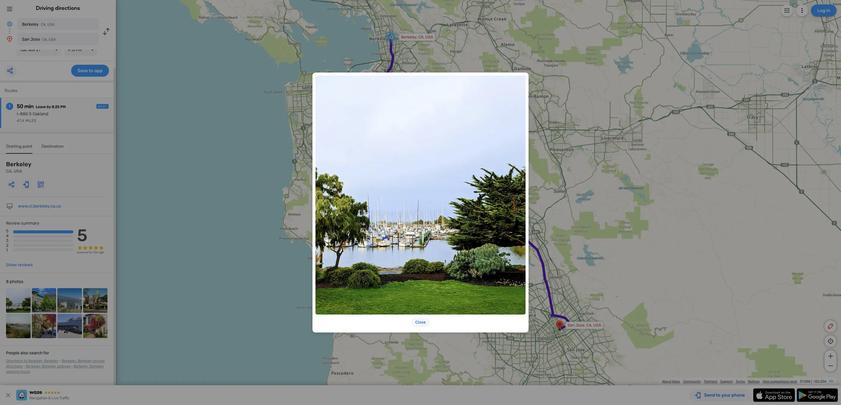 Task type: vqa. For each thing, say whether or not it's contained in the screenshot.
Directions to Berkeley, Berkeley link
yes



Task type: describe. For each thing, give the bounding box(es) containing it.
directions to berkeley, berkeley
[[6, 360, 59, 364]]

www.ci.berkeley.ca.us
[[18, 204, 61, 209]]

5 4 3 2 1
[[6, 229, 9, 254]]

destination
[[41, 144, 64, 149]]

1 inside 5 4 3 2 1
[[6, 248, 8, 254]]

starting point button
[[6, 144, 32, 154]]

directions
[[6, 360, 23, 364]]

berkeley, for berkeley, berkeley driving directions
[[62, 360, 77, 364]]

people
[[6, 351, 19, 356]]

san jose, ca, usa
[[568, 324, 601, 328]]

san for jose
[[22, 37, 29, 42]]

starting point
[[6, 144, 32, 149]]

|
[[811, 380, 812, 384]]

image 6 of berkeley, berkeley image
[[32, 315, 56, 339]]

berkeley, for berkeley, berkeley address
[[26, 365, 41, 369]]

www.ci.berkeley.ca.us link
[[18, 204, 61, 209]]

san jose ca, usa
[[22, 37, 56, 42]]

8:25
[[52, 105, 60, 109]]

how suggestions work link
[[763, 380, 798, 384]]

to
[[24, 360, 27, 364]]

image 1 of berkeley, berkeley image
[[6, 289, 30, 313]]

pm inside list box
[[76, 48, 82, 52]]

berkeley, berkeley opening hours
[[6, 365, 104, 375]]

berkeley inside berkeley, berkeley driving directions
[[78, 360, 92, 364]]

destination button
[[41, 144, 64, 153]]

show reviews
[[6, 263, 33, 268]]

berkeley, berkeley address link
[[26, 365, 70, 369]]

terms
[[736, 380, 745, 384]]

image 4 of berkeley, berkeley image
[[83, 289, 107, 313]]

search
[[29, 351, 43, 356]]

address
[[57, 365, 70, 369]]

driving
[[93, 360, 105, 364]]

miles
[[25, 119, 36, 123]]

terms link
[[736, 380, 745, 384]]

&
[[48, 397, 51, 401]]

about waze community partners support terms notices how suggestions work 37.588 | -122.204
[[662, 380, 827, 384]]

8 photos
[[6, 280, 23, 285]]

nov
[[28, 48, 35, 52]]

how
[[763, 380, 770, 384]]

880
[[20, 112, 28, 117]]

image 5 of berkeley, berkeley image
[[6, 315, 30, 339]]

waze
[[673, 380, 680, 384]]

3
[[6, 239, 9, 244]]

notices link
[[748, 380, 760, 384]]

san for jose,
[[568, 324, 575, 328]]

driving
[[36, 5, 54, 11]]

pm inside 50 min leave by 8:25 pm
[[60, 105, 66, 109]]

berkeley, ca, usa
[[401, 35, 433, 39]]

partners link
[[704, 380, 718, 384]]

berkeley, berkeley address
[[26, 365, 70, 369]]

berkeley, berkeley driving directions link
[[6, 360, 105, 369]]

starting
[[6, 144, 21, 149]]

9:15 pm
[[68, 48, 82, 52]]

routes
[[5, 88, 18, 93]]

21
[[36, 48, 40, 52]]

50
[[17, 103, 23, 110]]

5 for 5 4 3 2 1
[[6, 229, 9, 234]]

i-880 s oakland 47.4 miles
[[17, 112, 48, 123]]



Task type: locate. For each thing, give the bounding box(es) containing it.
san
[[22, 37, 29, 42], [568, 324, 575, 328]]

image 8 of berkeley, berkeley image
[[83, 315, 107, 339]]

berkeley, inside berkeley, berkeley driving directions
[[62, 360, 77, 364]]

community
[[683, 380, 701, 384]]

directions right 'driving'
[[55, 5, 80, 11]]

5 for 5
[[77, 226, 87, 246]]

support
[[721, 380, 733, 384]]

37.588
[[800, 380, 811, 384]]

support link
[[721, 380, 733, 384]]

-
[[813, 380, 814, 384]]

directions inside berkeley, berkeley driving directions
[[6, 365, 23, 369]]

hours
[[21, 371, 30, 375]]

0 vertical spatial directions
[[55, 5, 80, 11]]

1 horizontal spatial 1
[[9, 104, 10, 109]]

point
[[23, 144, 32, 149]]

best
[[98, 105, 107, 109]]

partners
[[704, 380, 718, 384]]

s
[[29, 112, 32, 117]]

berkeley inside "berkeley, berkeley opening hours"
[[90, 365, 104, 369]]

driving directions
[[36, 5, 80, 11]]

san left jose,
[[568, 324, 575, 328]]

1 down 3
[[6, 248, 8, 254]]

min
[[24, 103, 34, 110]]

location image
[[6, 35, 13, 43]]

0 horizontal spatial san
[[22, 37, 29, 42]]

for
[[43, 351, 49, 356]]

1 vertical spatial pm
[[60, 105, 66, 109]]

summary
[[21, 221, 39, 226]]

about
[[662, 380, 672, 384]]

x image
[[5, 392, 12, 400]]

pm right 9:15
[[76, 48, 82, 52]]

2
[[6, 244, 8, 249]]

usa inside san jose ca, usa
[[49, 38, 56, 42]]

1 left 50
[[9, 104, 10, 109]]

berkeley
[[22, 22, 39, 27], [6, 161, 31, 168], [44, 360, 59, 364], [78, 360, 92, 364], [42, 365, 56, 369], [90, 365, 104, 369]]

0 vertical spatial san
[[22, 37, 29, 42]]

opening
[[6, 371, 20, 375]]

4
[[6, 234, 9, 239]]

photos
[[10, 280, 23, 285]]

navigation
[[29, 397, 47, 401]]

community link
[[683, 380, 701, 384]]

image 7 of berkeley, berkeley image
[[57, 315, 82, 339]]

traffic
[[59, 397, 69, 401]]

9:15
[[68, 48, 75, 52]]

tue, nov 21
[[20, 48, 40, 52]]

0 vertical spatial 1
[[9, 104, 10, 109]]

directions
[[55, 5, 80, 11], [6, 365, 23, 369]]

47.4
[[17, 119, 24, 123]]

0 horizontal spatial 5
[[6, 229, 9, 234]]

0 horizontal spatial pm
[[60, 105, 66, 109]]

berkeley ca, usa up san jose ca, usa
[[22, 22, 55, 27]]

pencil image
[[827, 323, 834, 331]]

tue,
[[20, 48, 27, 52]]

8
[[6, 280, 9, 285]]

usa
[[47, 23, 55, 27], [426, 35, 433, 39], [49, 38, 56, 42], [14, 169, 22, 174], [594, 324, 601, 328]]

review
[[6, 221, 20, 226]]

directions down directions
[[6, 365, 23, 369]]

review summary
[[6, 221, 39, 226]]

berkeley, inside "berkeley, berkeley opening hours"
[[74, 365, 89, 369]]

tue, nov 21 list box
[[16, 44, 61, 56]]

0 horizontal spatial directions
[[6, 365, 23, 369]]

0 vertical spatial berkeley ca, usa
[[22, 22, 55, 27]]

berkeley, berkeley opening hours link
[[6, 365, 104, 375]]

5
[[77, 226, 87, 246], [6, 229, 9, 234]]

i-
[[17, 112, 20, 117]]

zoom in image
[[827, 353, 835, 361]]

pm right 8:25
[[60, 105, 66, 109]]

ca, inside san jose ca, usa
[[42, 38, 48, 42]]

ca,
[[41, 23, 47, 27], [418, 35, 425, 39], [42, 38, 48, 42], [6, 169, 13, 174], [587, 324, 593, 328]]

1 vertical spatial 1
[[6, 248, 8, 254]]

1
[[9, 104, 10, 109], [6, 248, 8, 254]]

1 horizontal spatial 5
[[77, 226, 87, 246]]

1 horizontal spatial pm
[[76, 48, 82, 52]]

people also search for
[[6, 351, 49, 356]]

9:15 pm list box
[[64, 44, 97, 56]]

1 vertical spatial directions
[[6, 365, 23, 369]]

jose
[[30, 37, 40, 42]]

show
[[6, 263, 17, 268]]

oakland
[[33, 112, 48, 117]]

berkeley, for berkeley, berkeley opening hours
[[74, 365, 89, 369]]

50 min leave by 8:25 pm
[[17, 103, 66, 110]]

zoom out image
[[827, 363, 835, 370]]

live
[[52, 397, 59, 401]]

berkeley, berkeley driving directions
[[6, 360, 105, 369]]

1 horizontal spatial directions
[[55, 5, 80, 11]]

directions to berkeley, berkeley link
[[6, 360, 59, 364]]

pm
[[76, 48, 82, 52], [60, 105, 66, 109]]

suggestions
[[771, 380, 789, 384]]

current location image
[[6, 20, 13, 28]]

berkeley,
[[401, 35, 418, 39], [28, 360, 43, 364], [62, 360, 77, 364], [26, 365, 41, 369], [74, 365, 89, 369]]

work
[[790, 380, 798, 384]]

1 vertical spatial berkeley ca, usa
[[6, 161, 31, 174]]

berkeley ca, usa
[[22, 22, 55, 27], [6, 161, 31, 174]]

image 3 of berkeley, berkeley image
[[57, 289, 82, 313]]

0 horizontal spatial 1
[[6, 248, 8, 254]]

notices
[[748, 380, 760, 384]]

1 horizontal spatial san
[[568, 324, 575, 328]]

leave
[[36, 105, 46, 109]]

122.204
[[814, 380, 827, 384]]

1 vertical spatial san
[[568, 324, 575, 328]]

computer image
[[6, 203, 13, 210]]

navigation & live traffic
[[29, 397, 69, 401]]

reviews
[[18, 263, 33, 268]]

image 2 of berkeley, berkeley image
[[32, 289, 56, 313]]

about waze link
[[662, 380, 680, 384]]

san left jose
[[22, 37, 29, 42]]

link image
[[829, 380, 834, 384]]

jose,
[[576, 324, 586, 328]]

berkeley ca, usa down starting point button
[[6, 161, 31, 174]]

5 inside 5 4 3 2 1
[[6, 229, 9, 234]]

berkeley, for berkeley, ca, usa
[[401, 35, 418, 39]]

by
[[47, 105, 51, 109]]

0 vertical spatial pm
[[76, 48, 82, 52]]

also
[[20, 351, 28, 356]]



